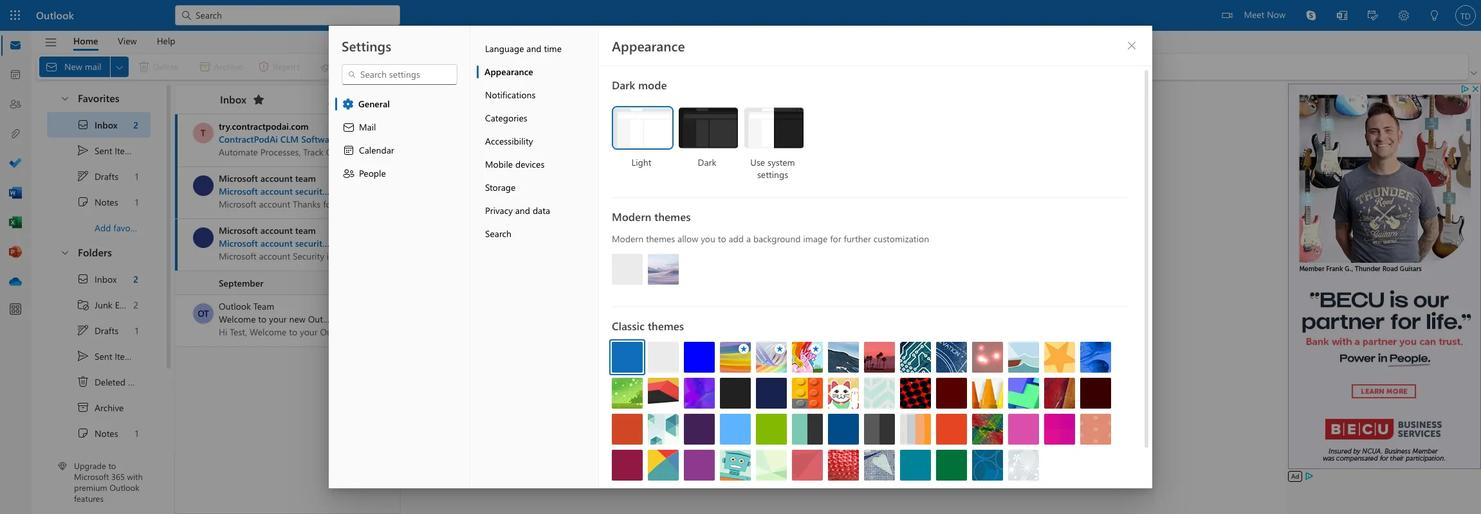 Task type: locate. For each thing, give the bounding box(es) containing it.
2  from the top
[[77, 350, 89, 363]]

0 vertical spatial themes
[[654, 210, 691, 224]]

 inside tree
[[77, 324, 89, 337]]

0 vertical spatial mt
[[197, 180, 210, 192]]

storage
[[485, 181, 516, 194]]


[[342, 167, 355, 180]]

 up add favorite "tree item"
[[77, 196, 89, 209]]

1 modern from the top
[[612, 210, 651, 224]]

1 vertical spatial select a conversation checkbox
[[193, 228, 219, 248]]

info inside the microsoft account team microsoft account security info was added
[[329, 237, 346, 250]]

 sent items inside favorites tree
[[77, 144, 136, 157]]

contractpodai clm software - ai-powered contract repository
[[219, 133, 478, 145]]

set your advertising preferences image
[[1305, 472, 1315, 482]]

Select a conversation checkbox
[[193, 304, 219, 324]]

0 vertical spatial your
[[269, 313, 287, 326]]

Select a conversation checkbox
[[193, 176, 219, 196], [193, 228, 219, 248]]

1 vertical spatial  notes
[[77, 427, 118, 440]]

1 vertical spatial 2
[[133, 273, 138, 285]]

0 horizontal spatial your
[[269, 313, 287, 326]]

themes down 'modern themes'
[[646, 233, 675, 245]]

themes up allow at the top left
[[654, 210, 691, 224]]

your down the team
[[269, 313, 287, 326]]

inbox down favorites tree item
[[95, 119, 118, 131]]

1 drafts from the top
[[95, 170, 118, 182]]

 inside favorites tree
[[77, 170, 89, 183]]

0 vertical spatial 
[[77, 170, 89, 183]]

application
[[0, 0, 1481, 515]]

add favorite
[[95, 222, 143, 234]]

as
[[573, 60, 582, 73]]

1 vertical spatial team
[[295, 225, 316, 237]]

1 vertical spatial dark
[[698, 156, 716, 168]]

outlook inside outlook team welcome to your new outlook.com account
[[219, 301, 251, 313]]

outlook up ''
[[36, 8, 74, 22]]

1 2 from the top
[[133, 119, 138, 131]]

to down the team
[[258, 313, 267, 326]]

0 vertical spatial  tree item
[[47, 138, 151, 163]]

0 vertical spatial ad
[[344, 122, 352, 131]]

 button inside favorites tree item
[[53, 86, 75, 110]]

inbox inside tree
[[95, 273, 117, 285]]

 inside favorites tree
[[77, 196, 89, 209]]

items down favorites tree item
[[115, 144, 136, 157]]

now
[[1267, 8, 1286, 21]]

 tree item down favorites
[[47, 112, 151, 138]]

0 vertical spatial  tree item
[[47, 112, 151, 138]]

0 vertical spatial drafts
[[95, 170, 118, 182]]

3 2 from the top
[[134, 299, 138, 311]]

2 team from the top
[[295, 225, 316, 237]]

2
[[133, 119, 138, 131], [133, 273, 138, 285], [134, 299, 138, 311]]

1 vertical spatial 
[[77, 427, 89, 440]]

1 horizontal spatial appearance
[[612, 37, 685, 55]]

new
[[289, 313, 306, 326]]

1  from the top
[[60, 93, 70, 103]]

outlook
[[36, 8, 74, 22], [219, 301, 251, 313], [924, 341, 956, 353], [110, 483, 139, 494]]

document containing settings
[[0, 0, 1481, 515]]

dark left mode
[[612, 78, 635, 92]]

document
[[0, 0, 1481, 515]]

security for verification
[[295, 185, 327, 198]]

customization
[[874, 233, 929, 245]]

mt for microsoft account security info verification
[[197, 180, 210, 192]]

and for privacy
[[515, 205, 530, 217]]

 tree item up add
[[47, 189, 151, 215]]

modern for modern themes allow you to add a background image for further customization
[[612, 233, 644, 245]]

account inside outlook team welcome to your new outlook.com account
[[362, 313, 394, 326]]

2 mt from the top
[[197, 232, 210, 244]]

to right camera
[[872, 341, 880, 353]]

ad
[[344, 122, 352, 131], [1292, 472, 1300, 481]]

1 vertical spatial with
[[127, 472, 143, 483]]

home
[[73, 34, 98, 47]]

modern down light
[[612, 210, 651, 224]]

info inside microsoft account team microsoft account security info verification
[[329, 185, 346, 198]]

0 horizontal spatial ad
[[344, 122, 352, 131]]

inbox inside favorites tree
[[95, 119, 118, 131]]

notes up add
[[95, 196, 118, 208]]

1 vertical spatial  drafts
[[77, 324, 118, 337]]

 inbox for 2nd  tree item from the bottom
[[77, 118, 118, 131]]

1 vertical spatial security
[[295, 237, 327, 250]]

 tree item down favorites tree item
[[47, 138, 151, 163]]

 left folders
[[60, 247, 70, 258]]


[[1222, 10, 1233, 21]]

1 vertical spatial  tree item
[[47, 318, 151, 344]]


[[524, 60, 537, 73]]

1 horizontal spatial with
[[773, 341, 790, 353]]

appearance up mode
[[612, 37, 685, 55]]

2 2 from the top
[[133, 273, 138, 285]]

0 vertical spatial  notes
[[77, 196, 118, 209]]

and left data
[[515, 205, 530, 217]]

to right the upgrade
[[108, 461, 116, 472]]

1 vertical spatial 
[[60, 247, 70, 258]]

1 vertical spatial themes
[[646, 233, 675, 245]]

 up add favorite "tree item"
[[77, 170, 89, 183]]

1  tree item from the top
[[47, 138, 151, 163]]

2  inbox from the top
[[77, 273, 117, 286]]

 up 
[[77, 273, 89, 286]]

 up the 
[[77, 350, 89, 363]]

0 vertical spatial modern
[[612, 210, 651, 224]]

more apps image
[[9, 304, 22, 317]]

items for  tree item
[[128, 376, 150, 388]]

team
[[253, 301, 274, 313]]

 for 1st  tree item from the bottom of the page
[[77, 273, 89, 286]]

inbox 
[[220, 92, 265, 106]]

ad up contractpodai clm software - ai-powered contract repository
[[344, 122, 352, 131]]

0 horizontal spatial appearance
[[485, 66, 533, 78]]

settings heading
[[342, 37, 391, 55]]

security left was
[[295, 237, 327, 250]]

tab list containing home
[[64, 31, 185, 51]]

system
[[768, 156, 795, 168]]

 inside folders tree item
[[60, 247, 70, 258]]

modern themes
[[612, 210, 691, 224]]

1 vertical spatial drafts
[[95, 325, 118, 337]]

 inside favorites tree
[[77, 144, 89, 157]]

outlook link
[[36, 0, 74, 31]]

0 horizontal spatial dark
[[612, 78, 635, 92]]

2 info from the top
[[329, 237, 346, 250]]

archive
[[95, 402, 124, 414]]

verification
[[348, 185, 394, 198]]


[[342, 144, 355, 157]]

dark left use
[[698, 156, 716, 168]]


[[252, 93, 265, 106]]

qr
[[736, 341, 748, 353]]

1 info from the top
[[329, 185, 346, 198]]

calendar
[[359, 144, 394, 156]]

0 vertical spatial  tree item
[[47, 189, 151, 215]]

microsoft inside the upgrade to microsoft 365 with premium outlook features
[[74, 472, 109, 483]]


[[77, 402, 89, 414]]

1 vertical spatial  sent items
[[77, 350, 136, 363]]

1  from the top
[[77, 170, 89, 183]]

 drafts down "" tree item
[[77, 324, 118, 337]]

 for 2nd  tree item from the top
[[77, 324, 89, 337]]


[[77, 118, 89, 131], [77, 273, 89, 286]]

1 vertical spatial  tree item
[[47, 344, 151, 369]]

 drafts inside favorites tree
[[77, 170, 118, 183]]

2 1 from the top
[[135, 196, 138, 208]]

privacy
[[485, 205, 513, 217]]

 up 
[[77, 427, 89, 440]]

1
[[135, 170, 138, 182], [135, 196, 138, 208], [135, 325, 138, 337], [135, 428, 138, 440]]

 button left folders
[[53, 241, 75, 264]]

0 vertical spatial with
[[773, 341, 790, 353]]

mt down microsoft account team icon
[[197, 232, 210, 244]]

team
[[295, 172, 316, 185], [295, 225, 316, 237]]

select a conversation checkbox down microsoft account team icon
[[193, 228, 219, 248]]

inbox heading
[[203, 86, 269, 114]]

left-rail-appbar navigation
[[3, 31, 28, 297]]

0 vertical spatial info
[[329, 185, 346, 198]]

1 security from the top
[[295, 185, 327, 198]]

 tree item
[[47, 189, 151, 215], [47, 421, 151, 447]]

to right you
[[718, 233, 726, 245]]

 inbox inside favorites tree
[[77, 118, 118, 131]]

themes for modern themes
[[654, 210, 691, 224]]

1  from the top
[[77, 118, 89, 131]]

 sent items down favorites tree item
[[77, 144, 136, 157]]

0 vertical spatial appearance
[[612, 37, 685, 55]]

 tree item
[[47, 138, 151, 163], [47, 344, 151, 369]]

outlook banner
[[0, 0, 1481, 31]]

 tree item up junk
[[47, 266, 151, 292]]

notes inside favorites tree
[[95, 196, 118, 208]]

0 vertical spatial inbox
[[220, 92, 246, 106]]

 tree item
[[47, 369, 151, 395]]

 sent items up 'deleted' at the bottom left of the page
[[77, 350, 136, 363]]

1 sent from the top
[[95, 144, 112, 157]]

mt
[[197, 180, 210, 192], [197, 232, 210, 244]]

with right 365
[[127, 472, 143, 483]]

mt up microsoft account team image
[[197, 180, 210, 192]]

dark for dark
[[698, 156, 716, 168]]

1 vertical spatial 
[[77, 324, 89, 337]]

1 vertical spatial  tree item
[[47, 421, 151, 447]]

inbox up the  junk email 2
[[95, 273, 117, 285]]

settings
[[757, 168, 788, 181]]

categories
[[485, 112, 528, 124]]

mt inside microsoft account team image
[[197, 232, 210, 244]]

notes down archive
[[95, 428, 118, 440]]

2  button from the top
[[53, 241, 75, 264]]

 button inside folders tree item
[[53, 241, 75, 264]]

powerpoint image
[[9, 246, 22, 259]]

items inside  deleted items
[[128, 376, 150, 388]]

 sent items for 2nd  tree item
[[77, 350, 136, 363]]

ad inside message list no conversations selected list box
[[344, 122, 352, 131]]

1 select a conversation checkbox from the top
[[193, 176, 219, 196]]

1 horizontal spatial dark
[[698, 156, 716, 168]]

 left favorites
[[60, 93, 70, 103]]

1  tree item from the top
[[47, 189, 151, 215]]

folders
[[78, 246, 112, 259]]

0 vertical spatial notes
[[95, 196, 118, 208]]

themes right classic
[[648, 319, 684, 333]]

1 notes from the top
[[95, 196, 118, 208]]

2 notes from the top
[[95, 428, 118, 440]]

light
[[632, 156, 652, 168]]

mobile
[[959, 341, 986, 353]]

2  from the top
[[77, 324, 89, 337]]


[[77, 196, 89, 209], [77, 427, 89, 440]]

1  sent items from the top
[[77, 144, 136, 157]]

try.contractpodai.com
[[219, 120, 309, 133]]

your left the 'phone'
[[792, 341, 810, 353]]

2  from the top
[[77, 273, 89, 286]]

try.contractpodai.com image
[[193, 123, 213, 144]]

0 vertical spatial  sent items
[[77, 144, 136, 157]]

4 1 from the top
[[135, 428, 138, 440]]

microsoft account team image
[[193, 176, 214, 196]]

1 team from the top
[[295, 172, 316, 185]]

ad left set your advertising preferences 'image'
[[1292, 472, 1300, 481]]

drafts down the  junk email 2
[[95, 325, 118, 337]]


[[376, 94, 389, 107]]

 inside tree
[[77, 427, 89, 440]]

sent up  tree item
[[95, 350, 112, 363]]

0 vertical spatial  inbox
[[77, 118, 118, 131]]

notes inside tree
[[95, 428, 118, 440]]

1 vertical spatial items
[[115, 350, 136, 363]]

modern
[[612, 210, 651, 224], [612, 233, 644, 245]]

1 1 from the top
[[135, 170, 138, 182]]

with right code
[[773, 341, 790, 353]]

 tree item
[[47, 112, 151, 138], [47, 266, 151, 292]]

0 vertical spatial items
[[115, 144, 136, 157]]

2 select a conversation checkbox from the top
[[193, 228, 219, 248]]

 down 
[[77, 324, 89, 337]]

1 vertical spatial notes
[[95, 428, 118, 440]]

1 vertical spatial modern
[[612, 233, 644, 245]]

 sent items inside tree
[[77, 350, 136, 363]]

and
[[527, 42, 542, 55], [515, 205, 530, 217]]

0 vertical spatial sent
[[95, 144, 112, 157]]

with
[[773, 341, 790, 353], [127, 472, 143, 483]]

1 vertical spatial ad
[[1292, 472, 1300, 481]]

2 vertical spatial inbox
[[95, 273, 117, 285]]

dialog
[[0, 0, 1481, 515]]

1 vertical spatial 
[[77, 350, 89, 363]]

inbox
[[220, 92, 246, 106], [95, 119, 118, 131], [95, 273, 117, 285]]

people
[[359, 167, 386, 180]]

with inside the upgrade to microsoft 365 with premium outlook features
[[127, 472, 143, 483]]

3 1 from the top
[[135, 325, 138, 337]]

team down microsoft account team microsoft account security info verification
[[295, 225, 316, 237]]

1  drafts from the top
[[77, 170, 118, 183]]

drafts up add
[[95, 170, 118, 182]]

items for second  tree item from the bottom of the page
[[115, 144, 136, 157]]

2  tree item from the top
[[47, 266, 151, 292]]

mail image
[[9, 39, 22, 52]]

 notes
[[77, 196, 118, 209], [77, 427, 118, 440]]

2  from the top
[[60, 247, 70, 258]]

 drafts for 2nd  tree item from the bottom
[[77, 170, 118, 183]]

 notes inside tree
[[77, 427, 118, 440]]

drafts inside favorites tree
[[95, 170, 118, 182]]

1 vertical spatial 
[[77, 273, 89, 286]]

select a conversation checkbox up microsoft account team image
[[193, 176, 219, 196]]

 tree item up 'deleted' at the bottom left of the page
[[47, 344, 151, 369]]

dark
[[612, 78, 635, 92], [698, 156, 716, 168]]

0 vertical spatial 2
[[133, 119, 138, 131]]

1  tree item from the top
[[47, 163, 151, 189]]

 tree item
[[47, 163, 151, 189], [47, 318, 151, 344]]

 inside favorites tree
[[77, 118, 89, 131]]

2  notes from the top
[[77, 427, 118, 440]]

 drafts inside tree
[[77, 324, 118, 337]]

 down favorites tree item
[[77, 118, 89, 131]]

security up the microsoft account team microsoft account security info was added
[[295, 185, 327, 198]]

1  inbox from the top
[[77, 118, 118, 131]]

notes
[[95, 196, 118, 208], [95, 428, 118, 440]]

0 vertical spatial  tree item
[[47, 163, 151, 189]]

0 vertical spatial  drafts
[[77, 170, 118, 183]]

 inbox inside tree
[[77, 273, 117, 286]]

 button for folders
[[53, 241, 75, 264]]

mobile
[[485, 158, 513, 171]]

inbox left  button
[[220, 92, 246, 106]]

1 vertical spatial appearance
[[485, 66, 533, 78]]

 notes up  tree item at bottom left
[[77, 427, 118, 440]]

1 mt from the top
[[197, 180, 210, 192]]

team inside microsoft account team microsoft account security info verification
[[295, 172, 316, 185]]

mt inside microsoft account team icon
[[197, 180, 210, 192]]

2 vertical spatial 2
[[134, 299, 138, 311]]

1  from the top
[[77, 196, 89, 209]]

and up 
[[527, 42, 542, 55]]

read
[[584, 60, 602, 73]]

0 vertical spatial 
[[60, 93, 70, 103]]

2 inside favorites tree
[[133, 119, 138, 131]]

0 vertical spatial 
[[77, 118, 89, 131]]

2 right junk
[[134, 299, 138, 311]]

1 vertical spatial sent
[[95, 350, 112, 363]]

0 vertical spatial select a conversation checkbox
[[193, 176, 219, 196]]

modern themes allow you to add a background image for further customization
[[612, 233, 929, 245]]

security inside the microsoft account team microsoft account security info was added
[[295, 237, 327, 250]]

1 vertical spatial mt
[[197, 232, 210, 244]]

2 down favorites tree item
[[133, 119, 138, 131]]

0 vertical spatial 
[[77, 196, 89, 209]]

 notes up add favorite "tree item"
[[77, 196, 118, 209]]

settings
[[342, 37, 391, 55]]

team inside the microsoft account team microsoft account security info was added
[[295, 225, 316, 237]]

 sent items
[[77, 144, 136, 157], [77, 350, 136, 363]]

info left was
[[329, 237, 346, 250]]

1 vertical spatial and
[[515, 205, 530, 217]]

categories button
[[477, 107, 598, 130]]

modern down 'modern themes'
[[612, 233, 644, 245]]

2  sent items from the top
[[77, 350, 136, 363]]

1 vertical spatial  tree item
[[47, 266, 151, 292]]

2 modern from the top
[[612, 233, 644, 245]]

0 vertical spatial security
[[295, 185, 327, 198]]

move & delete group
[[39, 54, 437, 80]]

0 vertical spatial  button
[[53, 86, 75, 110]]

1 vertical spatial  inbox
[[77, 273, 117, 286]]

0 vertical spatial and
[[527, 42, 542, 55]]

items right 'deleted' at the bottom left of the page
[[128, 376, 150, 388]]

premium features image
[[58, 463, 67, 472]]

1 vertical spatial inbox
[[95, 119, 118, 131]]

tree
[[47, 266, 151, 498]]

outlook team image
[[193, 304, 214, 324]]

add
[[729, 233, 744, 245]]

 button left favorites
[[53, 86, 75, 110]]

1 vertical spatial info
[[329, 237, 346, 250]]

mail
[[359, 121, 376, 133]]

 inbox down folders tree item
[[77, 273, 117, 286]]

security inside microsoft account team microsoft account security info verification
[[295, 185, 327, 198]]

0 horizontal spatial with
[[127, 472, 143, 483]]

2  from the top
[[77, 427, 89, 440]]

privacy and data button
[[477, 199, 598, 223]]

team down software
[[295, 172, 316, 185]]

themes
[[654, 210, 691, 224], [646, 233, 675, 245], [648, 319, 684, 333]]

0 vertical spatial 
[[77, 144, 89, 157]]

0 vertical spatial team
[[295, 172, 316, 185]]

 tree item
[[47, 395, 151, 421]]

outlook up welcome
[[219, 301, 251, 313]]

drafts inside tree
[[95, 325, 118, 337]]

1  notes from the top
[[77, 196, 118, 209]]

image
[[803, 233, 828, 245]]

 inside tree
[[77, 350, 89, 363]]

items up  deleted items
[[115, 350, 136, 363]]

items inside favorites tree
[[115, 144, 136, 157]]

2 security from the top
[[295, 237, 327, 250]]


[[77, 299, 89, 311]]

notifications button
[[477, 84, 598, 107]]

2 drafts from the top
[[95, 325, 118, 337]]

 drafts up add favorite "tree item"
[[77, 170, 118, 183]]

0 vertical spatial dark
[[612, 78, 635, 92]]

2 up the email
[[133, 273, 138, 285]]

excel image
[[9, 217, 22, 230]]

appearance up notifications
[[485, 66, 533, 78]]

1 vertical spatial your
[[792, 341, 810, 353]]

1  from the top
[[77, 144, 89, 157]]

 down favorites tree item
[[77, 144, 89, 157]]

 inside favorites tree item
[[60, 93, 70, 103]]

your
[[269, 313, 287, 326], [792, 341, 810, 353]]

sent inside favorites tree
[[95, 144, 112, 157]]

info down 
[[329, 185, 346, 198]]

 notes inside favorites tree
[[77, 196, 118, 209]]

 tree item down junk
[[47, 318, 151, 344]]

 tree item down  archive
[[47, 421, 151, 447]]

 inbox down favorites tree item
[[77, 118, 118, 131]]

-
[[340, 133, 344, 145]]

mark
[[539, 60, 559, 73]]

mode
[[638, 78, 667, 92]]

with for code
[[773, 341, 790, 353]]

tab list
[[64, 31, 185, 51]]

2 vertical spatial items
[[128, 376, 150, 388]]

 tree item up add favorite "tree item"
[[47, 163, 151, 189]]

1  button from the top
[[53, 86, 75, 110]]

t
[[201, 127, 206, 139]]

to do image
[[9, 158, 22, 171]]

sent down favorites tree item
[[95, 144, 112, 157]]

outlook right the premium
[[110, 483, 139, 494]]

1 vertical spatial  button
[[53, 241, 75, 264]]

2  drafts from the top
[[77, 324, 118, 337]]

2 vertical spatial themes
[[648, 319, 684, 333]]



Task type: vqa. For each thing, say whether or not it's contained in the screenshot.
Notes corresponding to second '' Tree Item from the top
yes



Task type: describe. For each thing, give the bounding box(es) containing it.
use system settings
[[751, 156, 795, 181]]

privacy and data
[[485, 205, 550, 217]]

use
[[751, 156, 765, 168]]

2 inside the  junk email 2
[[134, 299, 138, 311]]

scan the qr code with your phone camera to download outlook mobile
[[700, 341, 986, 353]]

outlook left mobile
[[924, 341, 956, 353]]

contract
[[396, 133, 431, 145]]

accessibility
[[485, 135, 533, 147]]

appearance heading
[[612, 37, 685, 55]]

outlook team welcome to your new outlook.com account
[[219, 301, 394, 326]]

clm
[[280, 133, 299, 145]]

ot
[[198, 308, 209, 320]]

drafts for 2nd  tree item from the top
[[95, 325, 118, 337]]

home button
[[64, 31, 108, 51]]

info for was
[[329, 237, 346, 250]]

upgrade
[[74, 461, 106, 472]]

 archive
[[77, 402, 124, 414]]

365
[[111, 472, 125, 483]]

calendar image
[[9, 69, 22, 82]]


[[348, 70, 357, 79]]

for
[[830, 233, 842, 245]]

2 for 2nd  tree item from the bottom
[[133, 119, 138, 131]]

 drafts for 2nd  tree item from the top
[[77, 324, 118, 337]]

theme list box
[[609, 340, 1128, 486]]

2 sent from the top
[[95, 350, 112, 363]]

select a conversation checkbox for microsoft account security info verification
[[193, 176, 219, 196]]

search button
[[477, 223, 598, 246]]

powered
[[358, 133, 394, 145]]

 tree item
[[47, 292, 151, 318]]

dialog containing settings
[[0, 0, 1481, 515]]

microsoft account team microsoft account security info was added
[[219, 225, 392, 250]]

to inside the upgrade to microsoft 365 with premium outlook features
[[108, 461, 116, 472]]

appearance inside appearance tab panel
[[612, 37, 685, 55]]

upgrade to microsoft 365 with premium outlook features
[[74, 461, 143, 505]]

modern themes list box
[[612, 254, 1128, 290]]

modern themes element
[[612, 233, 1128, 290]]

favorites
[[78, 91, 119, 105]]

 sent items for second  tree item from the bottom of the page
[[77, 144, 136, 157]]

ai-
[[346, 133, 358, 145]]

to inside outlook team welcome to your new outlook.com account
[[258, 313, 267, 326]]

drafts for 2nd  tree item from the bottom
[[95, 170, 118, 182]]

and for language
[[527, 42, 542, 55]]

language and time
[[485, 42, 562, 55]]

download
[[882, 341, 922, 353]]

general
[[358, 98, 390, 110]]

outlook inside banner
[[36, 8, 74, 22]]

tree containing 
[[47, 266, 151, 498]]

view button
[[108, 31, 146, 51]]

appearance tab panel
[[599, 26, 1153, 515]]

language
[[485, 42, 524, 55]]

items for 2nd  tree item
[[115, 350, 136, 363]]

 for 2nd  tree item from the bottom
[[77, 118, 89, 131]]

junk
[[95, 299, 112, 311]]

 for favorites
[[60, 93, 70, 103]]

outlook inside the upgrade to microsoft 365 with premium outlook features
[[110, 483, 139, 494]]

inbox inside inbox 
[[220, 92, 246, 106]]

 button for favorites
[[53, 86, 75, 110]]

2  tree item from the top
[[47, 421, 151, 447]]

tags group
[[517, 54, 913, 80]]

onedrive image
[[9, 276, 22, 289]]

microsoft account team microsoft account security info verification
[[219, 172, 394, 198]]

you
[[701, 233, 716, 245]]

features
[[74, 494, 104, 505]]

allow
[[678, 233, 698, 245]]

word image
[[9, 187, 22, 200]]

help
[[157, 34, 175, 47]]

outlook.com
[[308, 313, 360, 326]]


[[77, 453, 89, 466]]

 inbox for 1st  tree item from the bottom of the page
[[77, 273, 117, 286]]

files image
[[9, 128, 22, 141]]

dark for dark mode
[[612, 78, 635, 92]]

contractpodai
[[219, 133, 278, 145]]

notes for second '' tree item from the bottom
[[95, 196, 118, 208]]

 for second '' tree item from the bottom
[[77, 196, 89, 209]]

phone
[[812, 341, 838, 353]]

storage button
[[477, 176, 598, 199]]

 tree item
[[47, 447, 151, 472]]

email
[[115, 299, 136, 311]]

favorite
[[113, 222, 143, 234]]

1 horizontal spatial ad
[[1292, 472, 1300, 481]]

settings tab list
[[329, 26, 470, 489]]

camera
[[840, 341, 869, 353]]

themes for classic themes
[[648, 319, 684, 333]]

help button
[[147, 31, 185, 51]]

Search settings search field
[[357, 68, 444, 81]]

message list no conversations selected list box
[[175, 115, 478, 514]]


[[357, 95, 369, 106]]

code
[[751, 341, 770, 353]]

time
[[544, 42, 562, 55]]

 mark all as read
[[524, 60, 602, 73]]

 for 2nd  tree item from the bottom
[[77, 170, 89, 183]]

the
[[721, 341, 734, 353]]


[[342, 121, 355, 134]]

language and time button
[[477, 37, 598, 60]]

classic themes
[[612, 319, 684, 333]]

background
[[753, 233, 801, 245]]

select a conversation checkbox for microsoft account security info was added
[[193, 228, 219, 248]]

software
[[301, 133, 337, 145]]

 button
[[38, 32, 64, 53]]

 notes for first '' tree item from the bottom
[[77, 427, 118, 440]]

added
[[366, 237, 392, 250]]

notes for first '' tree item from the bottom
[[95, 428, 118, 440]]

add
[[95, 222, 111, 234]]

application containing settings
[[0, 0, 1481, 515]]

devices
[[515, 158, 545, 171]]

inbox for 2nd  tree item from the bottom
[[95, 119, 118, 131]]

message list section
[[175, 82, 478, 514]]


[[44, 36, 58, 49]]

security for was
[[295, 237, 327, 250]]

people image
[[9, 98, 22, 111]]

team for verification
[[295, 172, 316, 185]]

view
[[118, 34, 137, 47]]

classic
[[612, 319, 645, 333]]

was
[[348, 237, 363, 250]]

1  tree item from the top
[[47, 112, 151, 138]]

themes for modern themes allow you to add a background image for further customization
[[646, 233, 675, 245]]

deleted
[[95, 376, 126, 388]]

folders tree item
[[47, 241, 151, 266]]

your inside outlook team welcome to your new outlook.com account
[[269, 313, 287, 326]]

2  tree item from the top
[[47, 318, 151, 344]]

 for folders
[[60, 247, 70, 258]]

notifications
[[485, 89, 536, 101]]

repository
[[434, 133, 478, 145]]

dark mode
[[612, 78, 667, 92]]

 button
[[372, 91, 393, 109]]

mobile devices
[[485, 158, 545, 171]]

meet
[[1244, 8, 1265, 21]]

add favorite tree item
[[47, 215, 151, 241]]

meet now
[[1244, 8, 1286, 21]]

2 for 1st  tree item from the bottom of the page
[[133, 273, 138, 285]]

 junk email 2
[[77, 299, 138, 311]]

to inside modern themes element
[[718, 233, 726, 245]]

2  tree item from the top
[[47, 344, 151, 369]]

 for first '' tree item from the bottom
[[77, 427, 89, 440]]

scan
[[700, 341, 718, 353]]

favorites tree item
[[47, 86, 151, 112]]

team for was
[[295, 225, 316, 237]]

inbox for 1st  tree item from the bottom of the page
[[95, 273, 117, 285]]

microsoft account team image
[[193, 228, 214, 248]]

 notes for second '' tree item from the bottom
[[77, 196, 118, 209]]

mobile devices button
[[477, 153, 598, 176]]

data
[[533, 205, 550, 217]]

appearance inside appearance button
[[485, 66, 533, 78]]

welcome
[[219, 313, 256, 326]]

info for verification
[[329, 185, 346, 198]]

favorites tree
[[47, 81, 151, 241]]

 button
[[248, 89, 269, 110]]

modern for modern themes
[[612, 210, 651, 224]]

mt for microsoft account security info was added
[[197, 232, 210, 244]]

1 horizontal spatial your
[[792, 341, 810, 353]]

with for 365
[[127, 472, 143, 483]]



